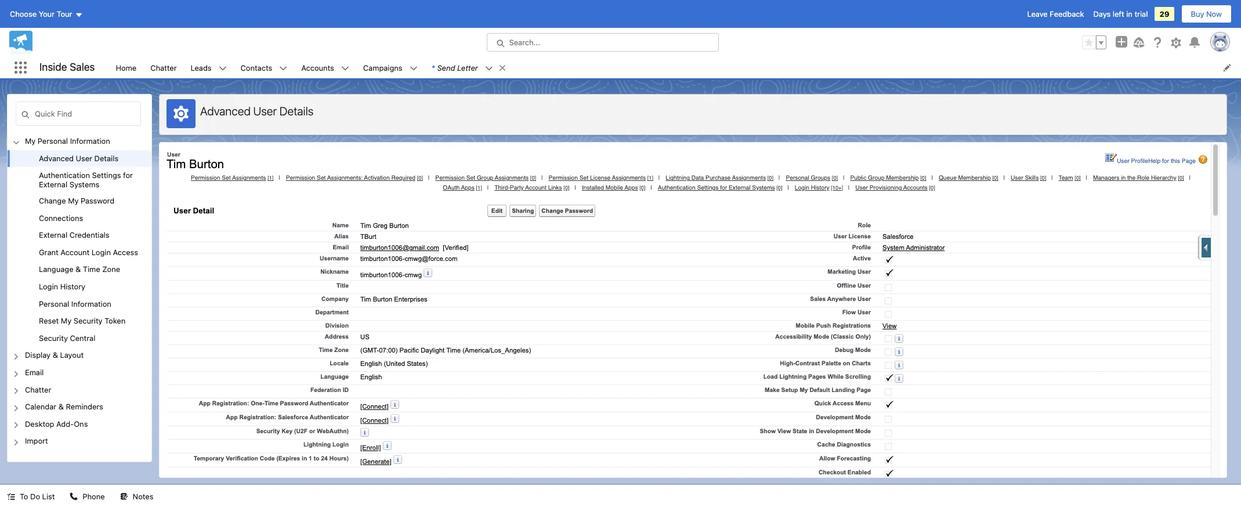 Task type: describe. For each thing, give the bounding box(es) containing it.
ons
[[74, 420, 88, 429]]

sales
[[70, 61, 95, 73]]

display
[[25, 351, 51, 360]]

external credentials
[[39, 231, 109, 240]]

security inside security central link
[[39, 334, 68, 343]]

2 external from the top
[[39, 231, 67, 240]]

buy
[[1192, 9, 1205, 19]]

text default image inside notes button
[[120, 493, 128, 501]]

connections
[[39, 214, 83, 223]]

my personal information tree item
[[8, 133, 152, 347]]

list item containing *
[[425, 57, 512, 78]]

language
[[39, 265, 73, 274]]

inside sales
[[39, 61, 95, 73]]

campaigns
[[363, 63, 403, 72]]

change
[[39, 196, 66, 206]]

list
[[42, 492, 55, 502]]

1 horizontal spatial user
[[253, 105, 277, 118]]

connections link
[[39, 214, 83, 224]]

to do list button
[[0, 485, 62, 509]]

accounts link
[[295, 57, 341, 78]]

do
[[30, 492, 40, 502]]

campaigns link
[[356, 57, 410, 78]]

calendar
[[25, 402, 56, 412]]

login history link
[[39, 282, 85, 292]]

add-
[[56, 420, 74, 429]]

history
[[60, 282, 85, 292]]

text default image for *
[[485, 64, 493, 72]]

settings
[[92, 171, 121, 180]]

contacts link
[[234, 57, 279, 78]]

buy now button
[[1182, 5, 1233, 23]]

search...
[[510, 38, 541, 47]]

& for display
[[53, 351, 58, 360]]

personal information
[[39, 299, 111, 309]]

1 horizontal spatial details
[[280, 105, 314, 118]]

email
[[25, 368, 44, 377]]

user inside the advanced user details link
[[76, 154, 92, 163]]

* send letter
[[432, 63, 478, 72]]

reset
[[39, 317, 59, 326]]

29
[[1160, 9, 1170, 19]]

display & layout link
[[25, 351, 84, 361]]

Quick Find search field
[[16, 102, 141, 126]]

left
[[1114, 9, 1125, 19]]

reminders
[[66, 402, 103, 412]]

in
[[1127, 9, 1133, 19]]

accounts
[[302, 63, 334, 72]]

notes button
[[113, 485, 161, 509]]

1 vertical spatial information
[[71, 299, 111, 309]]

letter
[[458, 63, 478, 72]]

grant account login access
[[39, 248, 138, 257]]

desktop
[[25, 420, 54, 429]]

desktop add-ons link
[[25, 420, 88, 430]]

your
[[39, 9, 55, 19]]

text default image inside leads list item
[[219, 64, 227, 72]]

advanced user details link
[[39, 154, 119, 164]]

external inside authentication settings for external systems
[[39, 180, 67, 189]]

choose your tour button
[[9, 5, 83, 23]]

reset my security token
[[39, 317, 126, 326]]

campaigns list item
[[356, 57, 425, 78]]

1 horizontal spatial login
[[92, 248, 111, 257]]

leave feedback link
[[1028, 9, 1085, 19]]

text default image inside campaigns list item
[[410, 64, 418, 72]]

access
[[113, 248, 138, 257]]

notes
[[133, 492, 154, 502]]

setup tree tree
[[8, 133, 152, 462]]

security inside reset my security token link
[[74, 317, 103, 326]]

1 horizontal spatial group
[[1083, 35, 1107, 49]]

text default image inside phone "button"
[[70, 493, 78, 501]]

authentication
[[39, 171, 90, 180]]

0 vertical spatial advanced
[[200, 105, 251, 118]]

login history
[[39, 282, 85, 292]]

text default image inside to do list button
[[7, 493, 15, 501]]

display & layout
[[25, 351, 84, 360]]

leads
[[191, 63, 212, 72]]

& for language
[[76, 265, 81, 274]]

change my password link
[[39, 196, 114, 207]]

calendar & reminders link
[[25, 402, 103, 413]]

*
[[432, 63, 435, 72]]

import
[[25, 437, 48, 446]]

text default image for accounts
[[341, 64, 349, 72]]

token
[[105, 317, 126, 326]]

accounts list item
[[295, 57, 356, 78]]

text default image right letter
[[499, 64, 507, 72]]

chatter inside setup tree tree
[[25, 385, 51, 395]]

personal inside group
[[39, 299, 69, 309]]



Task type: vqa. For each thing, say whether or not it's contained in the screenshot.
first 300 from the top
no



Task type: locate. For each thing, give the bounding box(es) containing it.
1 vertical spatial advanced user details
[[39, 154, 119, 163]]

0 horizontal spatial advanced user details
[[39, 154, 119, 163]]

send
[[438, 63, 455, 72]]

authentication settings for external systems link
[[39, 171, 152, 189]]

text default image right contacts
[[279, 64, 288, 72]]

0 vertical spatial security
[[74, 317, 103, 326]]

grant account login access link
[[39, 248, 138, 258]]

contacts list item
[[234, 57, 295, 78]]

external credentials link
[[39, 231, 109, 241]]

personal up the advanced user details link
[[38, 136, 68, 146]]

import link
[[25, 437, 48, 447]]

calendar & reminders
[[25, 402, 103, 412]]

information up reset my security token
[[71, 299, 111, 309]]

external up grant
[[39, 231, 67, 240]]

personal
[[38, 136, 68, 146], [39, 299, 69, 309]]

0 vertical spatial external
[[39, 180, 67, 189]]

1 horizontal spatial security
[[74, 317, 103, 326]]

0 horizontal spatial login
[[39, 282, 58, 292]]

text default image
[[341, 64, 349, 72], [485, 64, 493, 72], [70, 493, 78, 501]]

my personal information
[[25, 136, 110, 146]]

1 vertical spatial personal
[[39, 299, 69, 309]]

security
[[74, 317, 103, 326], [39, 334, 68, 343]]

2 vertical spatial &
[[59, 402, 64, 412]]

1 horizontal spatial advanced user details
[[200, 105, 314, 118]]

advanced user details
[[200, 105, 314, 118], [39, 154, 119, 163]]

1 vertical spatial user
[[76, 154, 92, 163]]

user up authentication settings for external systems on the top left of the page
[[76, 154, 92, 163]]

1 horizontal spatial &
[[59, 402, 64, 412]]

1 vertical spatial &
[[53, 351, 58, 360]]

leave
[[1028, 9, 1048, 19]]

1 vertical spatial my
[[68, 196, 79, 206]]

phone
[[83, 492, 105, 502]]

list containing home
[[109, 57, 1242, 78]]

0 vertical spatial group
[[1083, 35, 1107, 49]]

feedback
[[1051, 9, 1085, 19]]

home
[[116, 63, 137, 72]]

personal up reset
[[39, 299, 69, 309]]

external up change
[[39, 180, 67, 189]]

advanced user details inside tree item
[[39, 154, 119, 163]]

desktop add-ons
[[25, 420, 88, 429]]

1 horizontal spatial chatter
[[151, 63, 177, 72]]

my down systems
[[68, 196, 79, 206]]

my up security central
[[61, 317, 72, 326]]

chatter
[[151, 63, 177, 72], [25, 385, 51, 395]]

change my password
[[39, 196, 114, 206]]

days
[[1094, 9, 1111, 19]]

authentication settings for external systems
[[39, 171, 133, 189]]

1 vertical spatial external
[[39, 231, 67, 240]]

information up advanced user details tree item
[[70, 136, 110, 146]]

login down language
[[39, 282, 58, 292]]

advanced
[[200, 105, 251, 118], [39, 154, 74, 163]]

2 horizontal spatial text default image
[[485, 64, 493, 72]]

my for reset
[[61, 317, 72, 326]]

my
[[25, 136, 36, 146], [68, 196, 79, 206], [61, 317, 72, 326]]

0 horizontal spatial text default image
[[70, 493, 78, 501]]

zone
[[102, 265, 120, 274]]

text default image left notes
[[120, 493, 128, 501]]

my for change
[[68, 196, 79, 206]]

contacts
[[241, 63, 272, 72]]

0 horizontal spatial group
[[8, 150, 152, 347]]

1 vertical spatial security
[[39, 334, 68, 343]]

text default image right "accounts"
[[341, 64, 349, 72]]

0 horizontal spatial &
[[53, 351, 58, 360]]

tour
[[57, 9, 72, 19]]

details up the settings on the top left of the page
[[94, 154, 119, 163]]

leads list item
[[184, 57, 234, 78]]

text default image inside list item
[[485, 64, 493, 72]]

& left layout at the bottom of page
[[53, 351, 58, 360]]

1 vertical spatial group
[[8, 150, 152, 347]]

leads link
[[184, 57, 219, 78]]

reset my security token link
[[39, 317, 126, 327]]

0 horizontal spatial details
[[94, 154, 119, 163]]

for
[[123, 171, 133, 180]]

layout
[[60, 351, 84, 360]]

my personal information link
[[25, 136, 110, 147]]

advanced down leads list item
[[200, 105, 251, 118]]

user
[[253, 105, 277, 118], [76, 154, 92, 163]]

my up advanced user details tree item
[[25, 136, 36, 146]]

days left in trial
[[1094, 9, 1149, 19]]

my inside reset my security token link
[[61, 317, 72, 326]]

0 vertical spatial advanced user details
[[200, 105, 314, 118]]

advanced user details down contacts link
[[200, 105, 314, 118]]

leave feedback
[[1028, 9, 1085, 19]]

home link
[[109, 57, 144, 78]]

information
[[70, 136, 110, 146], [71, 299, 111, 309]]

chatter link right the home
[[144, 57, 184, 78]]

phone button
[[63, 485, 112, 509]]

1 vertical spatial details
[[94, 154, 119, 163]]

chatter down email link
[[25, 385, 51, 395]]

external
[[39, 180, 67, 189], [39, 231, 67, 240]]

user down contacts list item
[[253, 105, 277, 118]]

chatter right home link
[[151, 63, 177, 72]]

text default image left phone
[[70, 493, 78, 501]]

0 horizontal spatial user
[[76, 154, 92, 163]]

advanced user details tree item
[[8, 150, 152, 167]]

0 vertical spatial user
[[253, 105, 277, 118]]

search... button
[[487, 33, 719, 52]]

grant
[[39, 248, 59, 257]]

security central link
[[39, 334, 95, 344]]

choose your tour
[[10, 9, 72, 19]]

list
[[109, 57, 1242, 78]]

time
[[83, 265, 100, 274]]

details
[[280, 105, 314, 118], [94, 154, 119, 163]]

choose
[[10, 9, 37, 19]]

my inside my personal information link
[[25, 136, 36, 146]]

to do list
[[20, 492, 55, 502]]

trial
[[1135, 9, 1149, 19]]

2 vertical spatial my
[[61, 317, 72, 326]]

text default image right letter
[[485, 64, 493, 72]]

& inside my personal information tree item
[[76, 265, 81, 274]]

password
[[81, 196, 114, 206]]

1 vertical spatial chatter link
[[25, 385, 51, 395]]

1 horizontal spatial advanced
[[200, 105, 251, 118]]

login up 'time'
[[92, 248, 111, 257]]

security central
[[39, 334, 95, 343]]

2 horizontal spatial &
[[76, 265, 81, 274]]

& for calendar
[[59, 402, 64, 412]]

details inside tree item
[[94, 154, 119, 163]]

0 horizontal spatial advanced
[[39, 154, 74, 163]]

advanced up authentication
[[39, 154, 74, 163]]

& left 'time'
[[76, 265, 81, 274]]

personal information link
[[39, 299, 111, 310]]

advanced user details down my personal information link
[[39, 154, 119, 163]]

language & time zone link
[[39, 265, 120, 275]]

text default image
[[499, 64, 507, 72], [219, 64, 227, 72], [279, 64, 288, 72], [410, 64, 418, 72], [7, 493, 15, 501], [120, 493, 128, 501]]

chatter link
[[144, 57, 184, 78], [25, 385, 51, 395]]

1 vertical spatial chatter
[[25, 385, 51, 395]]

0 vertical spatial &
[[76, 265, 81, 274]]

0 vertical spatial chatter
[[151, 63, 177, 72]]

details down "accounts"
[[280, 105, 314, 118]]

text default image inside accounts list item
[[341, 64, 349, 72]]

security up central
[[74, 317, 103, 326]]

list item
[[425, 57, 512, 78]]

security up display & layout
[[39, 334, 68, 343]]

chatter link up calendar
[[25, 385, 51, 395]]

1 vertical spatial login
[[39, 282, 58, 292]]

0 vertical spatial personal
[[38, 136, 68, 146]]

0 horizontal spatial chatter
[[25, 385, 51, 395]]

text default image left *
[[410, 64, 418, 72]]

central
[[70, 334, 95, 343]]

1 vertical spatial advanced
[[39, 154, 74, 163]]

text default image inside contacts list item
[[279, 64, 288, 72]]

my inside change my password link
[[68, 196, 79, 206]]

systems
[[70, 180, 99, 189]]

0 horizontal spatial chatter link
[[25, 385, 51, 395]]

group
[[1083, 35, 1107, 49], [8, 150, 152, 347]]

1 external from the top
[[39, 180, 67, 189]]

0 vertical spatial information
[[70, 136, 110, 146]]

account
[[61, 248, 90, 257]]

to
[[20, 492, 28, 502]]

credentials
[[70, 231, 109, 240]]

advanced inside tree item
[[39, 154, 74, 163]]

buy now
[[1192, 9, 1223, 19]]

0 vertical spatial details
[[280, 105, 314, 118]]

& up add-
[[59, 402, 64, 412]]

now
[[1207, 9, 1223, 19]]

0 vertical spatial my
[[25, 136, 36, 146]]

0 vertical spatial login
[[92, 248, 111, 257]]

0 horizontal spatial security
[[39, 334, 68, 343]]

email link
[[25, 368, 44, 378]]

0 vertical spatial chatter link
[[144, 57, 184, 78]]

1 horizontal spatial chatter link
[[144, 57, 184, 78]]

text default image right leads
[[219, 64, 227, 72]]

text default image left to
[[7, 493, 15, 501]]

group containing advanced user details
[[8, 150, 152, 347]]

1 horizontal spatial text default image
[[341, 64, 349, 72]]

inside
[[39, 61, 67, 73]]

language & time zone
[[39, 265, 120, 274]]



